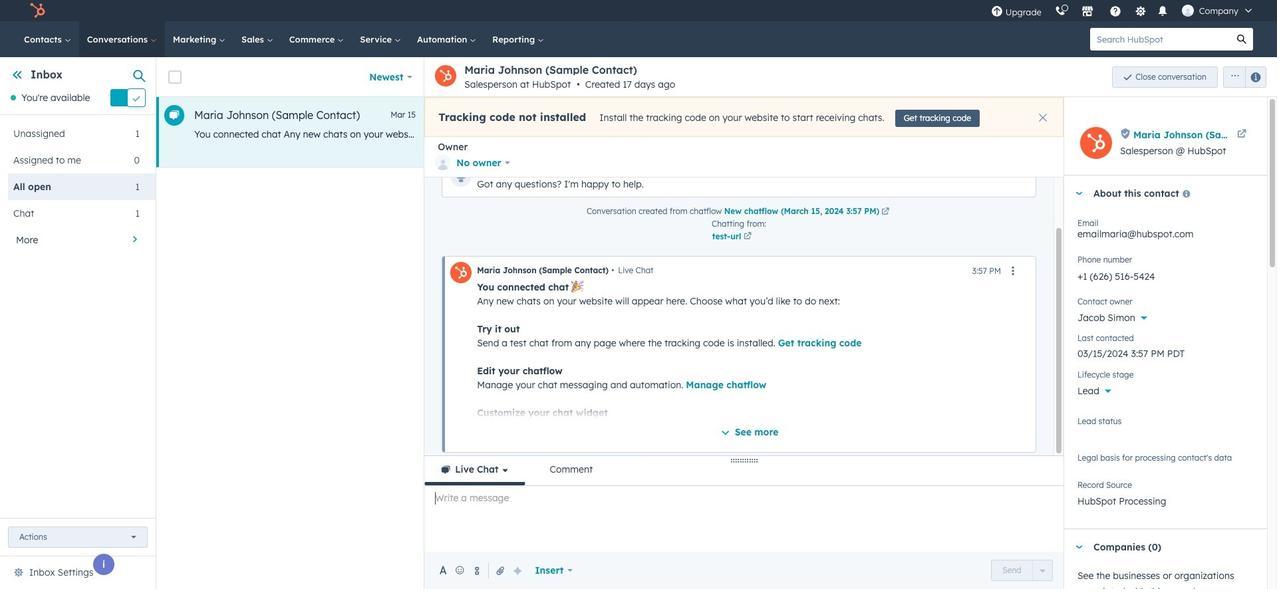 Task type: describe. For each thing, give the bounding box(es) containing it.
1 caret image from the top
[[1076, 192, 1084, 195]]

0 vertical spatial group
[[1219, 66, 1267, 88]]

1 vertical spatial group
[[992, 560, 1054, 582]]

live chat from maria johnson (sample contact) with context you connected chat
any new chats on your website will appear here. choose what you'd like to do next:

try it out 
send a test chat from any page where the tracking code is installed: https://app.hubs row
[[156, 97, 1067, 168]]

jacob simon image
[[1183, 5, 1195, 17]]

close image
[[1040, 114, 1048, 122]]



Task type: locate. For each thing, give the bounding box(es) containing it.
main content
[[156, 57, 1278, 590]]

None text field
[[1078, 263, 1255, 290]]

you're available image
[[11, 95, 16, 101]]

menu
[[985, 0, 1262, 21]]

group
[[1219, 66, 1267, 88], [992, 560, 1054, 582]]

alert
[[425, 97, 1064, 137]]

1 horizontal spatial group
[[1219, 66, 1267, 88]]

caret image
[[1076, 192, 1084, 195], [1076, 546, 1084, 550]]

1 vertical spatial caret image
[[1076, 546, 1084, 550]]

marketplaces image
[[1082, 6, 1094, 18]]

link opens in a new window image
[[882, 206, 890, 218], [882, 208, 890, 216], [744, 231, 752, 243], [744, 233, 752, 241]]

-- text field
[[1078, 341, 1255, 363]]

0 vertical spatial caret image
[[1076, 192, 1084, 195]]

Search HubSpot search field
[[1091, 28, 1231, 51]]

0 horizontal spatial group
[[992, 560, 1054, 582]]

2 caret image from the top
[[1076, 546, 1084, 550]]



Task type: vqa. For each thing, say whether or not it's contained in the screenshot.
top group
yes



